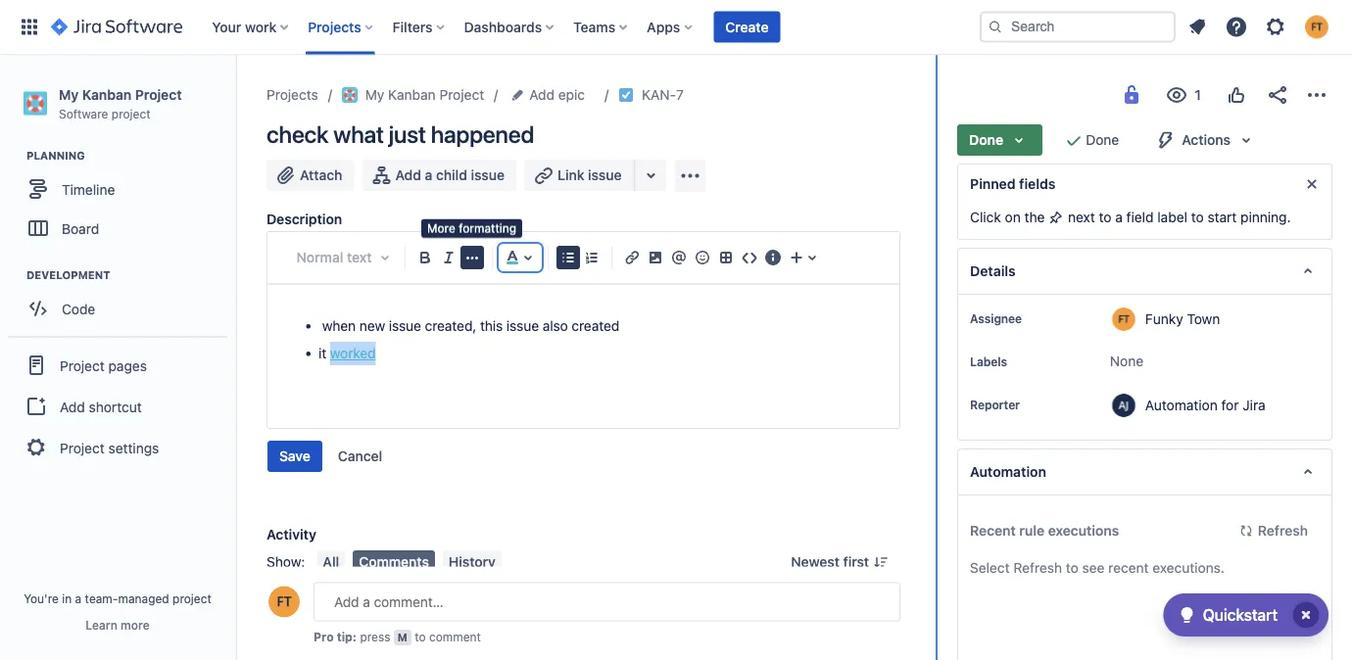 Task type: locate. For each thing, give the bounding box(es) containing it.
fields
[[1020, 176, 1056, 192]]

timeline link
[[10, 170, 225, 209]]

2 kanban from the left
[[388, 87, 436, 103]]

settings
[[108, 440, 159, 456]]

learn more button
[[86, 618, 150, 633]]

2 horizontal spatial a
[[1116, 209, 1123, 225]]

to
[[1099, 209, 1112, 225], [1192, 209, 1204, 225], [415, 631, 426, 645]]

your work button
[[206, 11, 296, 43]]

dashboards
[[464, 19, 542, 35]]

project down add shortcut
[[60, 440, 105, 456]]

shortcut
[[89, 399, 142, 415]]

1 horizontal spatial my
[[365, 87, 385, 103]]

primary element
[[12, 0, 980, 54]]

show:
[[267, 554, 305, 571]]

kanban inside my kanban project software project
[[82, 86, 132, 102]]

automation left for
[[1146, 397, 1218, 413]]

filters button
[[387, 11, 452, 43]]

to left start
[[1192, 209, 1204, 225]]

projects up my kanban project icon
[[308, 19, 361, 35]]

0 vertical spatial add
[[530, 87, 555, 103]]

project up add shortcut
[[60, 358, 105, 374]]

formatting
[[459, 221, 517, 235]]

to right m
[[415, 631, 426, 645]]

kan-
[[642, 87, 676, 103]]

project
[[112, 107, 151, 120], [173, 592, 212, 606]]

add for add epic
[[530, 87, 555, 103]]

1 vertical spatial add
[[396, 167, 421, 183]]

quickstart button
[[1164, 594, 1329, 637]]

2 vertical spatial a
[[75, 592, 82, 606]]

1 horizontal spatial automation
[[1146, 397, 1218, 413]]

link web pages and more image
[[640, 164, 663, 187]]

comment
[[429, 631, 481, 645]]

automation for jira
[[1146, 397, 1266, 413]]

1 horizontal spatial a
[[425, 167, 433, 183]]

0 horizontal spatial kanban
[[82, 86, 132, 102]]

automation down "reporter"
[[971, 464, 1047, 480]]

on
[[1005, 209, 1021, 225]]

my kanban project software project
[[59, 86, 182, 120]]

dismiss quickstart image
[[1291, 600, 1322, 631]]

kanban
[[82, 86, 132, 102], [388, 87, 436, 103]]

1 kanban from the left
[[82, 86, 132, 102]]

details
[[971, 263, 1016, 279]]

1 horizontal spatial add
[[396, 167, 421, 183]]

numbered list ⌘⇧7 image
[[580, 246, 604, 270]]

epic
[[559, 87, 585, 103]]

notifications image
[[1186, 15, 1210, 39]]

the
[[1025, 209, 1045, 225]]

vote options: no one has voted for this issue yet. image
[[1225, 83, 1249, 107]]

a
[[425, 167, 433, 183], [1116, 209, 1123, 225], [75, 592, 82, 606]]

done up next
[[1086, 132, 1120, 148]]

bold ⌘b image
[[414, 246, 437, 270]]

add left shortcut
[[60, 399, 85, 415]]

add epic
[[530, 87, 585, 103]]

0 horizontal spatial add
[[60, 399, 85, 415]]

your work
[[212, 19, 277, 35]]

settings image
[[1265, 15, 1288, 39]]

my right my kanban project icon
[[365, 87, 385, 103]]

my
[[59, 86, 79, 102], [365, 87, 385, 103]]

created
[[572, 318, 620, 334]]

a inside button
[[425, 167, 433, 183]]

add
[[530, 87, 555, 103], [396, 167, 421, 183], [60, 399, 85, 415]]

kanban for my kanban project
[[388, 87, 436, 103]]

0 horizontal spatial automation
[[971, 464, 1047, 480]]

my kanban project link
[[342, 83, 484, 107]]

1 horizontal spatial kanban
[[388, 87, 436, 103]]

project pages
[[60, 358, 147, 374]]

more formatting image
[[461, 246, 484, 270]]

tip:
[[337, 631, 357, 645]]

my kanban project
[[365, 87, 484, 103]]

info panel image
[[762, 246, 785, 270]]

done
[[970, 132, 1004, 148], [1086, 132, 1120, 148]]

planning
[[26, 150, 85, 162]]

funky
[[1146, 311, 1184, 327]]

2 my from the left
[[365, 87, 385, 103]]

italic ⌘i image
[[437, 246, 461, 270]]

share image
[[1267, 83, 1290, 107]]

more formatting tooltip
[[422, 219, 523, 238]]

1 vertical spatial project
[[173, 592, 212, 606]]

code link
[[10, 289, 225, 329]]

0 vertical spatial automation
[[1146, 397, 1218, 413]]

project right software
[[112, 107, 151, 120]]

save button
[[268, 441, 322, 472]]

add for add a child issue
[[396, 167, 421, 183]]

menu bar
[[313, 551, 506, 574]]

add down just
[[396, 167, 421, 183]]

projects link
[[267, 83, 318, 107]]

0 vertical spatial project
[[112, 107, 151, 120]]

history
[[449, 554, 496, 571]]

quickstart
[[1203, 606, 1278, 625]]

dashboards button
[[458, 11, 562, 43]]

2 vertical spatial add
[[60, 399, 85, 415]]

0 vertical spatial a
[[425, 167, 433, 183]]

emoji image
[[691, 246, 715, 270]]

0 horizontal spatial project
[[112, 107, 151, 120]]

a left field
[[1116, 209, 1123, 225]]

projects up check
[[267, 87, 318, 103]]

board link
[[10, 209, 225, 248]]

0 horizontal spatial a
[[75, 592, 82, 606]]

projects for projects link
[[267, 87, 318, 103]]

add a child issue button
[[362, 160, 517, 191]]

group containing project pages
[[8, 336, 227, 476]]

1 done from the left
[[970, 132, 1004, 148]]

reporter
[[971, 398, 1020, 412]]

add inside popup button
[[530, 87, 555, 103]]

my kanban project image
[[342, 87, 358, 103]]

add left epic
[[530, 87, 555, 103]]

actions image
[[1306, 83, 1329, 107]]

cancel
[[338, 448, 383, 465]]

save
[[279, 448, 311, 465]]

2 horizontal spatial add
[[530, 87, 555, 103]]

add inside button
[[396, 167, 421, 183]]

created,
[[425, 318, 477, 334]]

more
[[121, 619, 150, 632]]

project right the managed
[[173, 592, 212, 606]]

Description - Main content area, start typing to enter text. text field
[[295, 315, 873, 401]]

your
[[212, 19, 241, 35]]

pinned
[[971, 176, 1016, 192]]

next to a field label to start pinning.
[[1065, 209, 1292, 225]]

kan-7
[[642, 87, 684, 103]]

1 horizontal spatial project
[[173, 592, 212, 606]]

jira software image
[[51, 15, 183, 39], [51, 15, 183, 39]]

project up 'happened'
[[440, 87, 484, 103]]

1 horizontal spatial to
[[1099, 209, 1112, 225]]

in
[[62, 592, 72, 606]]

newest
[[791, 554, 840, 571]]

my up software
[[59, 86, 79, 102]]

1 vertical spatial projects
[[267, 87, 318, 103]]

my inside my kanban project software project
[[59, 86, 79, 102]]

attach
[[300, 167, 343, 183]]

cancel button
[[326, 441, 394, 472]]

newest first
[[791, 554, 870, 571]]

banner
[[0, 0, 1353, 55]]

0 horizontal spatial my
[[59, 86, 79, 102]]

kanban for my kanban project software project
[[82, 86, 132, 102]]

0 horizontal spatial done
[[970, 132, 1004, 148]]

projects inside popup button
[[308, 19, 361, 35]]

a right in
[[75, 592, 82, 606]]

issue
[[471, 167, 505, 183], [588, 167, 622, 183], [389, 318, 421, 334], [507, 318, 539, 334]]

1 vertical spatial automation
[[971, 464, 1047, 480]]

history button
[[443, 551, 502, 574]]

link image
[[621, 246, 644, 270]]

kanban up software
[[82, 86, 132, 102]]

add inside "button"
[[60, 399, 85, 415]]

1 my from the left
[[59, 86, 79, 102]]

my for my kanban project software project
[[59, 86, 79, 102]]

issue right this
[[507, 318, 539, 334]]

1 vertical spatial a
[[1116, 209, 1123, 225]]

group
[[8, 336, 227, 476]]

worked
[[330, 346, 376, 362]]

pages
[[108, 358, 147, 374]]

when new issue created, this issue also created
[[319, 318, 620, 334]]

add a child issue
[[396, 167, 505, 183]]

software
[[59, 107, 108, 120]]

project left sidebar navigation icon
[[135, 86, 182, 102]]

0 vertical spatial projects
[[308, 19, 361, 35]]

banner containing your work
[[0, 0, 1353, 55]]

link issue
[[558, 167, 622, 183]]

issue right the new on the left
[[389, 318, 421, 334]]

project inside my kanban project software project
[[112, 107, 151, 120]]

reporter pin to top image
[[1024, 397, 1040, 413]]

a left child
[[425, 167, 433, 183]]

automation for automation
[[971, 464, 1047, 480]]

link issue button
[[524, 160, 636, 191]]

profile image of funky town image
[[269, 587, 300, 618]]

task image
[[619, 87, 634, 103]]

to right next
[[1099, 209, 1112, 225]]

automation inside 'element'
[[971, 464, 1047, 480]]

1 horizontal spatial done
[[1086, 132, 1120, 148]]

kanban up just
[[388, 87, 436, 103]]

done up pinned
[[970, 132, 1004, 148]]



Task type: describe. For each thing, give the bounding box(es) containing it.
development group
[[10, 268, 234, 334]]

more
[[427, 221, 456, 235]]

board
[[62, 220, 99, 237]]

done inside dropdown button
[[970, 132, 1004, 148]]

development image
[[3, 264, 26, 287]]

issue right link
[[588, 167, 622, 183]]

work
[[245, 19, 277, 35]]

sidebar navigation image
[[214, 78, 257, 118]]

assignee
[[971, 312, 1022, 325]]

managed
[[118, 592, 169, 606]]

check image
[[1176, 604, 1200, 627]]

planning image
[[3, 144, 26, 168]]

details element
[[958, 248, 1333, 295]]

child
[[436, 167, 468, 183]]

check
[[267, 121, 329, 148]]

development
[[26, 269, 110, 282]]

m
[[398, 632, 408, 645]]

add shortcut button
[[8, 387, 227, 427]]

pro tip: press m to comment
[[314, 631, 481, 645]]

link
[[558, 167, 585, 183]]

labels
[[971, 355, 1008, 369]]

0 horizontal spatial to
[[415, 631, 426, 645]]

press
[[360, 631, 391, 645]]

project settings link
[[8, 427, 227, 470]]

add shortcut
[[60, 399, 142, 415]]

your profile and settings image
[[1306, 15, 1329, 39]]

labels pin to top image
[[1012, 354, 1027, 370]]

bullet list ⌘⇧8 image
[[557, 246, 580, 270]]

first
[[844, 554, 870, 571]]

teams
[[574, 19, 616, 35]]

my for my kanban project
[[365, 87, 385, 103]]

Add a comment… field
[[314, 583, 901, 622]]

a for next to a field label to start pinning.
[[1116, 209, 1123, 225]]

code
[[62, 301, 95, 317]]

check what just happened
[[267, 121, 534, 148]]

help image
[[1225, 15, 1249, 39]]

create button
[[714, 11, 781, 43]]

apps button
[[641, 11, 700, 43]]

add for add shortcut
[[60, 399, 85, 415]]

new
[[360, 318, 385, 334]]

menu bar containing all
[[313, 551, 506, 574]]

activity
[[267, 527, 317, 543]]

what
[[334, 121, 384, 148]]

appswitcher icon image
[[18, 15, 41, 39]]

click on the
[[971, 209, 1049, 225]]

pinning.
[[1241, 209, 1292, 225]]

kan-7 link
[[642, 83, 684, 107]]

add epic button
[[508, 83, 591, 107]]

attach button
[[267, 160, 354, 191]]

click
[[971, 209, 1002, 225]]

add image, video, or file image
[[644, 246, 668, 270]]

done button
[[958, 124, 1043, 156]]

actions
[[1182, 132, 1231, 148]]

2 done from the left
[[1086, 132, 1120, 148]]

a for you're in a team-managed project
[[75, 592, 82, 606]]

actions button
[[1143, 124, 1270, 156]]

project settings
[[60, 440, 159, 456]]

filters
[[393, 19, 433, 35]]

more formatting
[[427, 221, 517, 235]]

next
[[1069, 209, 1096, 225]]

assignee pin to top image
[[1026, 311, 1042, 326]]

town
[[1188, 311, 1221, 327]]

description
[[267, 211, 342, 227]]

projects button
[[302, 11, 381, 43]]

none
[[1111, 353, 1144, 370]]

table image
[[715, 246, 738, 270]]

apps
[[647, 19, 681, 35]]

pinned fields
[[971, 176, 1056, 192]]

project inside 'link'
[[60, 358, 105, 374]]

projects for projects popup button
[[308, 19, 361, 35]]

hide message image
[[1301, 173, 1324, 196]]

all
[[323, 554, 339, 571]]

automation element
[[958, 449, 1333, 496]]

project inside my kanban project software project
[[135, 86, 182, 102]]

automation for automation for jira
[[1146, 397, 1218, 413]]

you're in a team-managed project
[[24, 592, 212, 606]]

just
[[389, 121, 426, 148]]

copy link to issue image
[[680, 86, 696, 102]]

team-
[[85, 592, 118, 606]]

mention image
[[668, 246, 691, 270]]

add app image
[[679, 164, 702, 188]]

search image
[[988, 19, 1004, 35]]

learn
[[86, 619, 117, 632]]

2 horizontal spatial to
[[1192, 209, 1204, 225]]

7
[[676, 87, 684, 103]]

comments
[[359, 554, 429, 571]]

code snippet image
[[738, 246, 762, 270]]

learn more
[[86, 619, 150, 632]]

planning group
[[10, 148, 234, 254]]

done image
[[1063, 128, 1086, 152]]

newest first image
[[874, 555, 889, 571]]

all button
[[317, 551, 345, 574]]

issue right child
[[471, 167, 505, 183]]

it worked
[[319, 346, 376, 362]]

funky town
[[1146, 311, 1221, 327]]

this
[[480, 318, 503, 334]]

Search field
[[980, 11, 1176, 43]]

field
[[1127, 209, 1154, 225]]

also
[[543, 318, 568, 334]]

happened
[[431, 121, 534, 148]]

you're
[[24, 592, 59, 606]]

it
[[319, 346, 327, 362]]

teams button
[[568, 11, 635, 43]]

label
[[1158, 209, 1188, 225]]

jira
[[1243, 397, 1266, 413]]



Task type: vqa. For each thing, say whether or not it's contained in the screenshot.
Add shortcut button
yes



